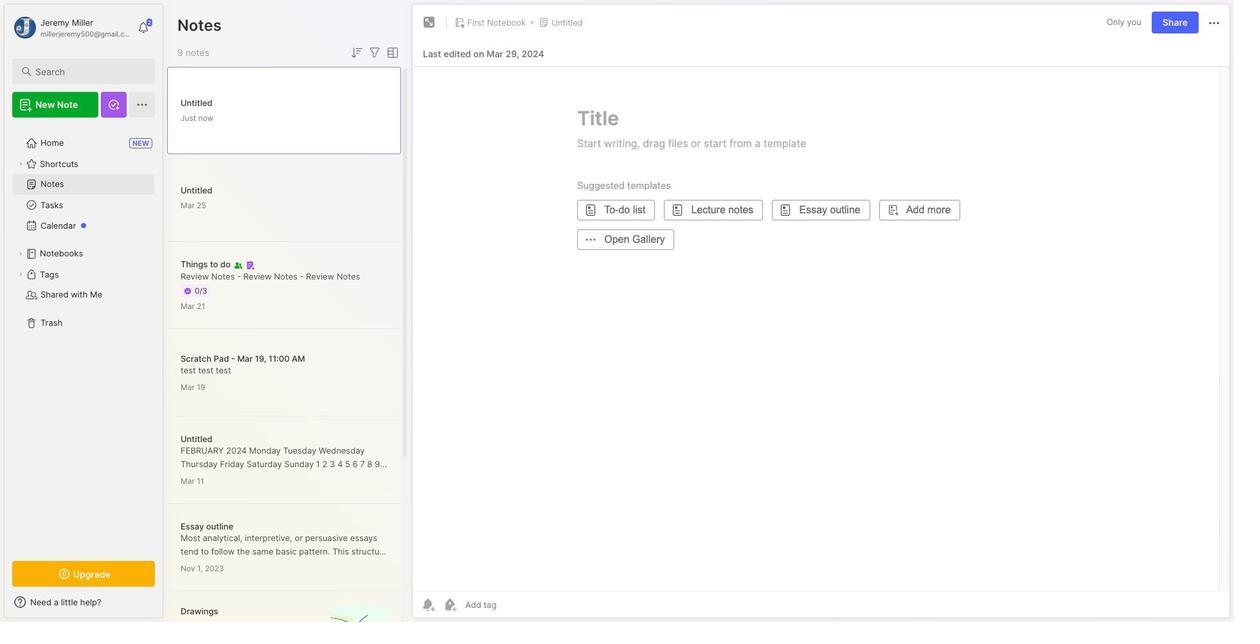 Task type: vqa. For each thing, say whether or not it's contained in the screenshot.
Search Field
yes



Task type: locate. For each thing, give the bounding box(es) containing it.
tree inside main element
[[5, 125, 163, 550]]

add a reminder image
[[420, 597, 436, 613]]

Note Editor text field
[[413, 66, 1230, 591]]

Add filters field
[[367, 45, 383, 60]]

View options field
[[383, 45, 401, 60]]

main element
[[0, 0, 167, 622]]

Add tag field
[[464, 599, 561, 611]]

tree
[[5, 125, 163, 550]]

Account field
[[12, 15, 131, 41]]

add filters image
[[367, 45, 383, 60]]

None search field
[[35, 64, 143, 79]]

Sort options field
[[349, 45, 365, 60]]

Search text field
[[35, 66, 143, 78]]



Task type: describe. For each thing, give the bounding box(es) containing it.
More actions field
[[1207, 14, 1222, 31]]

add tag image
[[442, 597, 458, 613]]

none search field inside main element
[[35, 64, 143, 79]]

more actions image
[[1207, 15, 1222, 31]]

WHAT'S NEW field
[[5, 592, 163, 613]]

click to collapse image
[[162, 599, 172, 614]]

expand notebooks image
[[17, 250, 24, 258]]

expand tags image
[[17, 271, 24, 278]]

expand note image
[[422, 15, 437, 30]]

note window element
[[412, 4, 1230, 622]]



